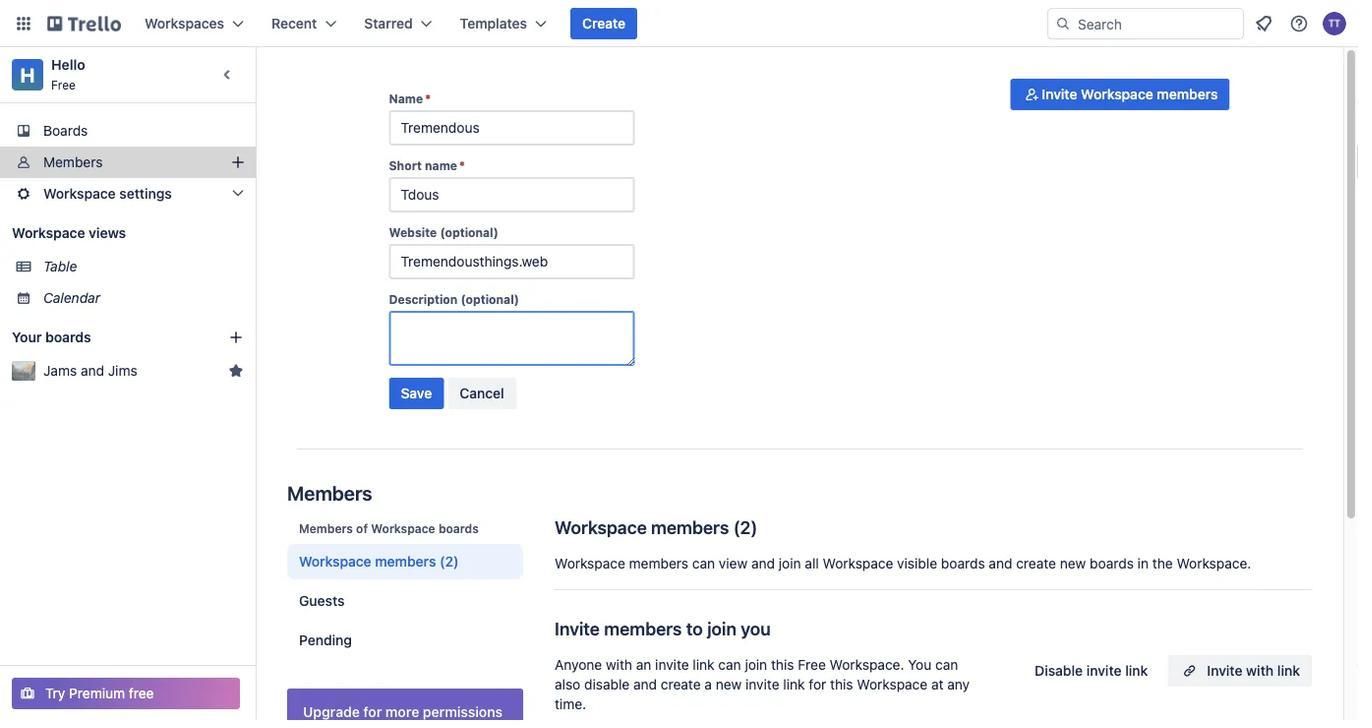 Task type: locate. For each thing, give the bounding box(es) containing it.
and right view
[[752, 555, 775, 572]]

workspace.
[[1177, 555, 1252, 572], [830, 657, 905, 673]]

0 horizontal spatial workspace.
[[830, 657, 905, 673]]

members down boards at the left top of the page
[[43, 154, 103, 170]]

0 horizontal spatial new
[[716, 676, 742, 693]]

of
[[356, 521, 368, 535]]

your
[[12, 329, 42, 345]]

1 vertical spatial join
[[708, 618, 737, 639]]

2 horizontal spatial join
[[779, 555, 802, 572]]

boards right visible
[[942, 555, 986, 572]]

free
[[129, 685, 154, 702]]

*
[[425, 92, 431, 105], [460, 158, 465, 172]]

for inside anyone with an invite link can join this free workspace. you can also disable and create a new invite link for this workspace at any time.
[[809, 676, 827, 693]]

join down you on the bottom of the page
[[745, 657, 768, 673]]

workspace members down of
[[299, 553, 436, 570]]

h link
[[12, 59, 43, 91]]

join inside anyone with an invite link can join this free workspace. you can also disable and create a new invite link for this workspace at any time.
[[745, 657, 768, 673]]

join right to
[[708, 618, 737, 639]]

templates button
[[448, 8, 559, 39]]

0 vertical spatial create
[[1017, 555, 1057, 572]]

workspace. left you at right
[[830, 657, 905, 673]]

0 horizontal spatial join
[[708, 618, 737, 639]]

new right 'a'
[[716, 676, 742, 693]]

1 vertical spatial *
[[460, 158, 465, 172]]

any
[[948, 676, 970, 693]]

upgrade
[[303, 704, 360, 720]]

workspace
[[1081, 86, 1154, 102], [43, 185, 116, 202], [12, 225, 85, 241], [555, 517, 647, 538], [371, 521, 436, 535], [299, 553, 372, 570], [555, 555, 626, 572], [823, 555, 894, 572], [857, 676, 928, 693]]

0 vertical spatial join
[[779, 555, 802, 572]]

None text field
[[389, 177, 635, 213], [389, 311, 635, 366], [389, 177, 635, 213], [389, 311, 635, 366]]

join left all
[[779, 555, 802, 572]]

terry turtle (terryturtle) image
[[1323, 12, 1347, 35]]

1 horizontal spatial workspace members
[[555, 517, 729, 538]]

add board image
[[228, 330, 244, 345]]

invite workspace members button
[[1011, 79, 1230, 110]]

1 vertical spatial this
[[830, 676, 854, 693]]

0 vertical spatial (optional)
[[440, 225, 499, 239]]

1 horizontal spatial this
[[830, 676, 854, 693]]

with inside anyone with an invite link can join this free workspace. you can also disable and create a new invite link for this workspace at any time.
[[606, 657, 633, 673]]

0 horizontal spatial create
[[661, 676, 701, 693]]

workspace inside anyone with an invite link can join this free workspace. you can also disable and create a new invite link for this workspace at any time.
[[857, 676, 928, 693]]

search image
[[1056, 16, 1072, 31]]

invite
[[655, 657, 689, 673], [1087, 663, 1122, 679], [746, 676, 780, 693]]

1 horizontal spatial *
[[460, 158, 465, 172]]

table
[[43, 258, 77, 275]]

controls
[[303, 720, 357, 721]]

1 horizontal spatial with
[[1247, 663, 1274, 679]]

can up at
[[936, 657, 959, 673]]

templates
[[460, 15, 527, 31]]

2 vertical spatial invite
[[1208, 663, 1243, 679]]

description (optional)
[[389, 292, 519, 306]]

and
[[81, 363, 104, 379], [752, 555, 775, 572], [989, 555, 1013, 572], [634, 676, 657, 693]]

workspaces
[[145, 15, 224, 31]]

link
[[693, 657, 715, 673], [1126, 663, 1149, 679], [1278, 663, 1301, 679], [784, 676, 805, 693]]

1 horizontal spatial invite
[[746, 676, 780, 693]]

None text field
[[389, 110, 635, 146], [389, 244, 635, 279], [389, 110, 635, 146], [389, 244, 635, 279]]

1 vertical spatial create
[[661, 676, 701, 693]]

0 vertical spatial free
[[51, 78, 76, 92]]

members left of
[[299, 521, 353, 535]]

boards
[[43, 123, 88, 139]]

invite right 'a'
[[746, 676, 780, 693]]

0 vertical spatial workspace.
[[1177, 555, 1252, 572]]

workspace inside button
[[1081, 86, 1154, 102]]

can
[[693, 555, 715, 572], [719, 657, 742, 673], [936, 657, 959, 673]]

your boards with 1 items element
[[12, 326, 199, 349]]

free inside hello free
[[51, 78, 76, 92]]

(optional)
[[440, 225, 499, 239], [461, 292, 519, 306]]

workspace settings
[[43, 185, 172, 202]]

0 horizontal spatial for
[[363, 704, 382, 720]]

primary element
[[0, 0, 1359, 47]]

with inside button
[[1247, 663, 1274, 679]]

all
[[805, 555, 819, 572]]

2 vertical spatial join
[[745, 657, 768, 673]]

0 vertical spatial invite
[[1042, 86, 1078, 102]]

0 vertical spatial for
[[809, 676, 827, 693]]

save
[[401, 385, 432, 401]]

with for anyone
[[606, 657, 633, 673]]

can down you on the bottom of the page
[[719, 657, 742, 673]]

0 vertical spatial workspace members
[[555, 517, 729, 538]]

1 horizontal spatial new
[[1060, 555, 1087, 572]]

invite with link
[[1208, 663, 1301, 679]]

table link
[[43, 257, 244, 276]]

members up invite members to join you
[[629, 555, 689, 572]]

1 horizontal spatial join
[[745, 657, 768, 673]]

members up of
[[287, 481, 372, 504]]

0 horizontal spatial workspace members
[[299, 553, 436, 570]]

for
[[809, 676, 827, 693], [363, 704, 382, 720]]

new left in
[[1060, 555, 1087, 572]]

description
[[389, 292, 458, 306]]

2 horizontal spatial invite
[[1208, 663, 1243, 679]]

1 vertical spatial free
[[798, 657, 826, 673]]

0 horizontal spatial invite
[[555, 618, 600, 639]]

(optional) right description at the top left
[[461, 292, 519, 306]]

0 vertical spatial members
[[43, 154, 103, 170]]

invite
[[1042, 86, 1078, 102], [555, 618, 600, 639], [1208, 663, 1243, 679]]

premium
[[69, 685, 125, 702]]

2 horizontal spatial can
[[936, 657, 959, 673]]

(optional) for description (optional)
[[461, 292, 519, 306]]

1 vertical spatial for
[[363, 704, 382, 720]]

1 horizontal spatial invite
[[1042, 86, 1078, 102]]

new
[[1060, 555, 1087, 572], [716, 676, 742, 693]]

2 horizontal spatial invite
[[1087, 663, 1122, 679]]

workspace inside popup button
[[43, 185, 116, 202]]

members down members of workspace boards
[[375, 553, 436, 570]]

invite right an at bottom
[[655, 657, 689, 673]]

workspace members left (
[[555, 517, 729, 538]]

pending
[[299, 632, 352, 648]]

(optional) right website
[[440, 225, 499, 239]]

0 horizontal spatial this
[[771, 657, 795, 673]]

members link
[[0, 147, 256, 178]]

0 horizontal spatial free
[[51, 78, 76, 92]]

1 horizontal spatial free
[[798, 657, 826, 673]]

can left view
[[693, 555, 715, 572]]

workspace members
[[555, 517, 729, 538], [299, 553, 436, 570]]

1 horizontal spatial for
[[809, 676, 827, 693]]

0 horizontal spatial *
[[425, 92, 431, 105]]

workspace settings button
[[0, 178, 256, 210]]

invite right disable
[[1087, 663, 1122, 679]]

workspace. right 'the' at bottom right
[[1177, 555, 1252, 572]]

members
[[1158, 86, 1219, 102], [651, 517, 729, 538], [375, 553, 436, 570], [629, 555, 689, 572], [604, 618, 682, 639]]

hello free
[[51, 57, 85, 92]]

members
[[43, 154, 103, 170], [287, 481, 372, 504], [299, 521, 353, 535]]

the
[[1153, 555, 1174, 572]]

1 vertical spatial (optional)
[[461, 292, 519, 306]]

0 vertical spatial this
[[771, 657, 795, 673]]

1 vertical spatial invite
[[555, 618, 600, 639]]

free inside anyone with an invite link can join this free workspace. you can also disable and create a new invite link for this workspace at any time.
[[798, 657, 826, 673]]

create
[[1017, 555, 1057, 572], [661, 676, 701, 693]]

1 vertical spatial workspace.
[[830, 657, 905, 673]]

with
[[606, 657, 633, 673], [1247, 663, 1274, 679]]

cancel button
[[448, 378, 516, 409]]

and inside anyone with an invite link can join this free workspace. you can also disable and create a new invite link for this workspace at any time.
[[634, 676, 657, 693]]

members down search field
[[1158, 86, 1219, 102]]

0 vertical spatial *
[[425, 92, 431, 105]]

invite for invite members to join you
[[555, 618, 600, 639]]

and down an at bottom
[[634, 676, 657, 693]]

boards
[[45, 329, 91, 345], [439, 521, 479, 535], [942, 555, 986, 572], [1090, 555, 1134, 572]]

boards left in
[[1090, 555, 1134, 572]]

in
[[1138, 555, 1149, 572]]

( 2 )
[[734, 517, 758, 538]]

0 horizontal spatial with
[[606, 657, 633, 673]]

1 vertical spatial new
[[716, 676, 742, 693]]

free
[[51, 78, 76, 92], [798, 657, 826, 673]]

and right visible
[[989, 555, 1013, 572]]

this
[[771, 657, 795, 673], [830, 676, 854, 693]]



Task type: describe. For each thing, give the bounding box(es) containing it.
calendar
[[43, 290, 100, 306]]

short
[[389, 158, 422, 172]]

0 vertical spatial new
[[1060, 555, 1087, 572]]

members inside button
[[1158, 86, 1219, 102]]

settings
[[119, 185, 172, 202]]

starred button
[[353, 8, 444, 39]]

try premium free
[[45, 685, 154, 702]]

short name *
[[389, 158, 465, 172]]

1 horizontal spatial create
[[1017, 555, 1057, 572]]

starred
[[364, 15, 413, 31]]

to
[[687, 618, 703, 639]]

try
[[45, 685, 65, 702]]

cancel
[[460, 385, 505, 401]]

and left jims
[[81, 363, 104, 379]]

recent
[[272, 15, 317, 31]]

members left (
[[651, 517, 729, 538]]

jims
[[108, 363, 137, 379]]

try premium free button
[[12, 678, 240, 709]]

disable
[[1035, 663, 1083, 679]]

website
[[389, 225, 437, 239]]

1 vertical spatial members
[[287, 481, 372, 504]]

anyone
[[555, 657, 602, 673]]

also
[[555, 676, 581, 693]]

a
[[705, 676, 712, 693]]

guests link
[[287, 583, 523, 619]]

invite inside button
[[1087, 663, 1122, 679]]

permissions
[[423, 704, 503, 720]]

0 notifications image
[[1253, 12, 1276, 35]]

create
[[583, 15, 626, 31]]

h
[[20, 63, 35, 86]]

new inside anyone with an invite link can join this free workspace. you can also disable and create a new invite link for this workspace at any time.
[[716, 676, 742, 693]]

boards up jams on the bottom left
[[45, 329, 91, 345]]

recent button
[[260, 8, 349, 39]]

starred icon image
[[228, 363, 244, 379]]

hello link
[[51, 57, 85, 73]]

jams and jims
[[43, 363, 137, 379]]

at
[[932, 676, 944, 693]]

workspaces button
[[133, 8, 256, 39]]

for inside upgrade for more permissions controls
[[363, 704, 382, 720]]

sm image
[[1023, 85, 1042, 104]]

2 vertical spatial members
[[299, 521, 353, 535]]

0 horizontal spatial can
[[693, 555, 715, 572]]

open information menu image
[[1290, 14, 1310, 33]]

workspace navigation collapse icon image
[[214, 61, 242, 89]]

1 horizontal spatial workspace.
[[1177, 555, 1252, 572]]

(
[[734, 517, 740, 538]]

website (optional)
[[389, 225, 499, 239]]

(2)
[[440, 553, 459, 570]]

name
[[389, 92, 423, 105]]

time.
[[555, 696, 587, 712]]

upgrade for more permissions controls
[[303, 704, 503, 721]]

workspace members can view and join all workspace visible boards and create new boards in the workspace.
[[555, 555, 1252, 572]]

workspace views
[[12, 225, 126, 241]]

create inside anyone with an invite link can join this free workspace. you can also disable and create a new invite link for this workspace at any time.
[[661, 676, 701, 693]]

save button
[[389, 378, 444, 409]]

name *
[[389, 92, 431, 105]]

disable invite link button
[[1023, 655, 1160, 687]]

members inside 'link'
[[43, 154, 103, 170]]

guests
[[299, 593, 345, 609]]

1 horizontal spatial can
[[719, 657, 742, 673]]

visible
[[898, 555, 938, 572]]

invite for invite with link
[[1208, 663, 1243, 679]]

name
[[425, 158, 458, 172]]

members of workspace boards
[[299, 521, 479, 535]]

organizationdetailform element
[[389, 91, 635, 417]]

invite members to join you
[[555, 618, 771, 639]]

disable
[[585, 676, 630, 693]]

(optional) for website (optional)
[[440, 225, 499, 239]]

back to home image
[[47, 8, 121, 39]]

boards up (2)
[[439, 521, 479, 535]]

you
[[741, 618, 771, 639]]

1 vertical spatial workspace members
[[299, 553, 436, 570]]

jams and jims link
[[43, 361, 220, 381]]

create button
[[571, 8, 638, 39]]

disable invite link
[[1035, 663, 1149, 679]]

an
[[636, 657, 652, 673]]

jams
[[43, 363, 77, 379]]

views
[[89, 225, 126, 241]]

pending link
[[287, 623, 523, 658]]

2
[[740, 517, 751, 538]]

Search field
[[1072, 9, 1244, 38]]

workspace. inside anyone with an invite link can join this free workspace. you can also disable and create a new invite link for this workspace at any time.
[[830, 657, 905, 673]]

calendar link
[[43, 288, 244, 308]]

members up an at bottom
[[604, 618, 682, 639]]

view
[[719, 555, 748, 572]]

invite for invite workspace members
[[1042, 86, 1078, 102]]

anyone with an invite link can join this free workspace. you can also disable and create a new invite link for this workspace at any time.
[[555, 657, 970, 712]]

you
[[908, 657, 932, 673]]

with for invite
[[1247, 663, 1274, 679]]

invite workspace members
[[1042, 86, 1219, 102]]

more
[[386, 704, 419, 720]]

0 horizontal spatial invite
[[655, 657, 689, 673]]

hello
[[51, 57, 85, 73]]

)
[[751, 517, 758, 538]]

invite with link button
[[1168, 655, 1313, 687]]

your boards
[[12, 329, 91, 345]]

boards link
[[0, 115, 256, 147]]



Task type: vqa. For each thing, say whether or not it's contained in the screenshot.
Board name text box
no



